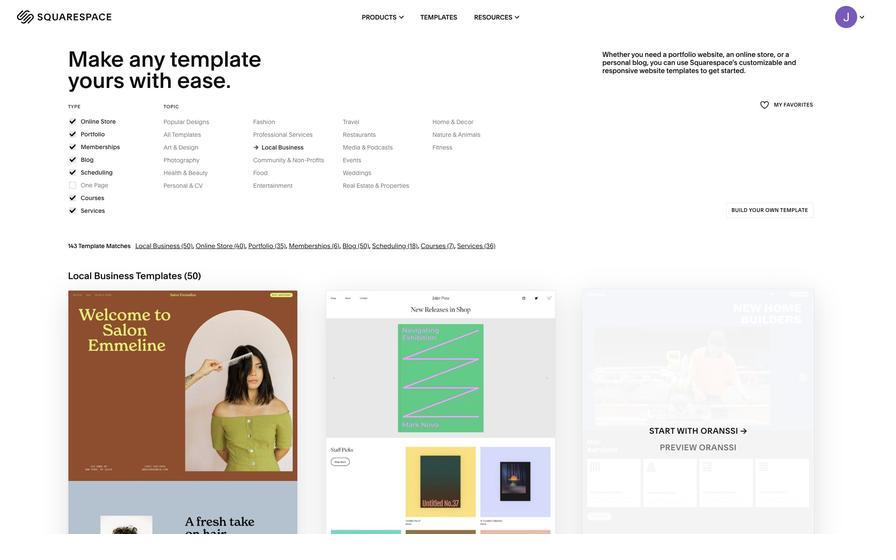 Task type: describe. For each thing, give the bounding box(es) containing it.
local for local business templates ( 50 )
[[68, 270, 92, 282]]

1 vertical spatial scheduling
[[373, 242, 407, 250]]

real
[[343, 182, 355, 190]]

non-
[[293, 156, 307, 164]]

personal & cv
[[164, 182, 203, 190]]

preview for preview jotterpress
[[393, 443, 430, 453]]

(40)
[[235, 242, 246, 250]]

6 , from the left
[[418, 242, 420, 250]]

designs
[[187, 118, 209, 126]]

resources
[[475, 13, 513, 21]]

all
[[164, 131, 171, 139]]

template inside build your own template button
[[781, 207, 809, 213]]

with for start with emmeline
[[158, 427, 180, 436]]

5 , from the left
[[369, 242, 371, 250]]

online
[[736, 50, 756, 59]]

popular designs link
[[164, 118, 218, 126]]

favorites
[[784, 102, 814, 108]]

local for local business (50) , online store (40) , portfolio (35) , memberships (6) , blog (50) , scheduling (18) , courses (7) , services (36)
[[135, 242, 152, 250]]

photography
[[164, 156, 200, 164]]

personal & cv link
[[164, 182, 212, 190]]

1 vertical spatial blog
[[343, 242, 357, 250]]

(
[[184, 270, 187, 282]]

1 horizontal spatial you
[[651, 58, 663, 67]]

start for preview jotterpress
[[382, 427, 408, 436]]

templates
[[667, 66, 700, 75]]

1 vertical spatial online
[[196, 242, 216, 250]]

with for start with oranssi
[[678, 427, 699, 436]]

1 horizontal spatial store
[[217, 242, 233, 250]]

template inside 'make any template yours with ease.'
[[170, 46, 262, 72]]

2 a from the left
[[786, 50, 790, 59]]

start with emmeline button
[[131, 420, 235, 443]]

events link
[[343, 156, 370, 164]]

whether
[[603, 50, 631, 59]]

professional services
[[253, 131, 313, 139]]

and
[[785, 58, 797, 67]]

make
[[68, 46, 124, 72]]

& for podcasts
[[362, 144, 366, 151]]

jotterpress inside button
[[433, 427, 491, 436]]

with inside 'make any template yours with ease.'
[[129, 67, 172, 94]]

website
[[640, 66, 665, 75]]

courses (7) link
[[421, 242, 455, 250]]

podcasts
[[367, 144, 393, 151]]

preview emmeline link
[[141, 437, 225, 460]]

nature & animals
[[433, 131, 481, 139]]

weddings link
[[343, 169, 380, 177]]

start with emmeline
[[131, 427, 226, 436]]

143 template matches
[[68, 242, 131, 250]]

events
[[343, 156, 362, 164]]

community & non-profits
[[253, 156, 324, 164]]

entertainment link
[[253, 182, 301, 190]]

online store
[[81, 118, 116, 125]]

build
[[732, 207, 748, 213]]

local business link
[[253, 144, 304, 151]]

need
[[645, 50, 662, 59]]

0 vertical spatial memberships
[[81, 143, 120, 151]]

art & design
[[164, 144, 198, 151]]

your
[[750, 207, 765, 213]]

preview for preview oranssi
[[661, 443, 698, 453]]

1 vertical spatial services
[[81, 207, 105, 215]]

4 , from the left
[[340, 242, 341, 250]]

fitness
[[433, 144, 453, 151]]

oranssi image
[[583, 289, 815, 535]]

1 vertical spatial portfolio
[[249, 242, 274, 250]]

7 , from the left
[[455, 242, 456, 250]]

business for local business
[[279, 144, 304, 151]]

1 vertical spatial jotterpress
[[432, 443, 489, 453]]

templates link
[[421, 0, 458, 34]]

responsive
[[603, 66, 639, 75]]

fitness link
[[433, 144, 461, 151]]

3 , from the left
[[286, 242, 288, 250]]

store,
[[758, 50, 776, 59]]

squarespace logo link
[[17, 10, 187, 24]]

143
[[68, 242, 77, 250]]

start for preview emmeline
[[131, 427, 156, 436]]

profits
[[307, 156, 324, 164]]

personal
[[603, 58, 631, 67]]

start for preview oranssi
[[650, 427, 676, 436]]

type
[[68, 104, 81, 110]]

blog (50) link
[[343, 242, 369, 250]]

popular designs
[[164, 118, 209, 126]]

(36)
[[485, 242, 496, 250]]

1 vertical spatial courses
[[421, 242, 446, 250]]

cv
[[195, 182, 203, 190]]

food
[[253, 169, 268, 177]]

beauty
[[189, 169, 208, 177]]

local business (50) , online store (40) , portfolio (35) , memberships (6) , blog (50) , scheduling (18) , courses (7) , services (36)
[[135, 242, 496, 250]]

one page
[[81, 181, 108, 189]]

& for beauty
[[183, 169, 187, 177]]

portfolio
[[669, 50, 697, 59]]

0 vertical spatial courses
[[81, 194, 104, 202]]

& for non-
[[287, 156, 291, 164]]

local business templates ( 50 )
[[68, 270, 201, 282]]

fashion link
[[253, 118, 284, 126]]

preview emmeline
[[141, 443, 225, 453]]

get
[[709, 66, 720, 75]]

build your own template
[[732, 207, 809, 213]]

all templates link
[[164, 131, 210, 139]]

real estate & properties
[[343, 182, 410, 190]]



Task type: locate. For each thing, give the bounding box(es) containing it.
1 vertical spatial memberships
[[289, 242, 331, 250]]

1 preview from the left
[[141, 443, 178, 453]]

yours
[[68, 67, 125, 94]]

topic
[[164, 104, 179, 110]]

0 horizontal spatial preview
[[141, 443, 178, 453]]

emmeline image
[[68, 291, 298, 535]]

jotterpress image
[[326, 291, 555, 535]]

& left cv
[[189, 182, 193, 190]]

community
[[253, 156, 286, 164]]

1 horizontal spatial preview
[[393, 443, 430, 453]]

make any template yours with ease.
[[68, 46, 266, 94]]

scheduling left (18)
[[373, 242, 407, 250]]

, left services (36) link in the right top of the page
[[455, 242, 456, 250]]

1 , from the left
[[193, 242, 194, 250]]

0 horizontal spatial store
[[101, 118, 116, 125]]

preview oranssi link
[[661, 437, 737, 460]]

, left blog (50) link
[[340, 242, 341, 250]]

(7)
[[448, 242, 455, 250]]

start inside "button"
[[650, 427, 676, 436]]

0 vertical spatial local
[[262, 144, 277, 151]]

emmeline down 'start with emmeline'
[[180, 443, 225, 453]]

community & non-profits link
[[253, 156, 333, 164]]

2 horizontal spatial business
[[279, 144, 304, 151]]

2 , from the left
[[246, 242, 247, 250]]

animals
[[458, 131, 481, 139]]

photography link
[[164, 156, 208, 164]]

0 vertical spatial portfolio
[[81, 130, 105, 138]]

0 horizontal spatial you
[[632, 50, 644, 59]]

(35)
[[275, 242, 286, 250]]

ease.
[[177, 67, 231, 94]]

health
[[164, 169, 182, 177]]

1 vertical spatial store
[[217, 242, 233, 250]]

estate
[[357, 182, 374, 190]]

with inside start with jotterpress button
[[410, 427, 431, 436]]

0 vertical spatial emmeline
[[182, 427, 226, 436]]

(50) up the "("
[[182, 242, 193, 250]]

services right (7)
[[458, 242, 483, 250]]

preview down 'start with emmeline'
[[141, 443, 178, 453]]

online down "yours"
[[81, 118, 99, 125]]

you left need
[[632, 50, 644, 59]]

or
[[778, 50, 785, 59]]

courses left (7)
[[421, 242, 446, 250]]

home & decor
[[433, 118, 474, 126]]

0 horizontal spatial start
[[131, 427, 156, 436]]

& for decor
[[451, 118, 455, 126]]

2 start from the left
[[382, 427, 408, 436]]

, left memberships (6) link on the top left
[[286, 242, 288, 250]]

50
[[187, 270, 198, 282]]

1 vertical spatial oranssi
[[700, 443, 737, 453]]

1 a from the left
[[664, 50, 667, 59]]

resources button
[[475, 0, 520, 34]]

professional
[[253, 131, 288, 139]]

0 horizontal spatial a
[[664, 50, 667, 59]]

0 horizontal spatial blog
[[81, 156, 94, 164]]

build your own template button
[[727, 203, 814, 218]]

start with oranssi button
[[650, 420, 748, 443]]

2 horizontal spatial start
[[650, 427, 676, 436]]

1 horizontal spatial start
[[382, 427, 408, 436]]

, left the scheduling (18) link
[[369, 242, 371, 250]]

0 horizontal spatial services
[[81, 207, 105, 215]]

memberships down the online store
[[81, 143, 120, 151]]

)
[[198, 270, 201, 282]]

business for local business (50) , online store (40) , portfolio (35) , memberships (6) , blog (50) , scheduling (18) , courses (7) , services (36)
[[153, 242, 180, 250]]

local business
[[262, 144, 304, 151]]

& right media
[[362, 144, 366, 151]]

local for local business
[[262, 144, 277, 151]]

1 horizontal spatial courses
[[421, 242, 446, 250]]

1 vertical spatial business
[[153, 242, 180, 250]]

0 horizontal spatial courses
[[81, 194, 104, 202]]

jotterpress up preview jotterpress
[[433, 427, 491, 436]]

2 vertical spatial local
[[68, 270, 92, 282]]

0 horizontal spatial portfolio
[[81, 130, 105, 138]]

0 vertical spatial jotterpress
[[433, 427, 491, 436]]

& right the health at the left of page
[[183, 169, 187, 177]]

page
[[94, 181, 108, 189]]

weddings
[[343, 169, 372, 177]]

with
[[129, 67, 172, 94], [158, 427, 180, 436], [410, 427, 431, 436], [678, 427, 699, 436]]

1 (50) from the left
[[182, 242, 193, 250]]

any
[[129, 46, 165, 72]]

professional services link
[[253, 131, 321, 139]]

1 horizontal spatial local
[[135, 242, 152, 250]]

start with jotterpress button
[[382, 420, 500, 443]]

& for animals
[[453, 131, 457, 139]]

(18)
[[408, 242, 418, 250]]

0 vertical spatial templates
[[421, 13, 458, 21]]

jotterpress
[[433, 427, 491, 436], [432, 443, 489, 453]]

0 vertical spatial services
[[289, 131, 313, 139]]

0 horizontal spatial online
[[81, 118, 99, 125]]

preview down start with jotterpress
[[393, 443, 430, 453]]

1 vertical spatial templates
[[172, 131, 201, 139]]

can
[[664, 58, 676, 67]]

1 horizontal spatial memberships
[[289, 242, 331, 250]]

local business (50) link
[[135, 242, 193, 250]]

0 vertical spatial oranssi
[[701, 427, 739, 436]]

2 horizontal spatial preview
[[661, 443, 698, 453]]

travel link
[[343, 118, 368, 126]]

travel
[[343, 118, 360, 126]]

1 horizontal spatial scheduling
[[373, 242, 407, 250]]

squarespace's
[[691, 58, 738, 67]]

template
[[78, 242, 105, 250]]

nature & animals link
[[433, 131, 489, 139]]

my favorites link
[[761, 99, 814, 111]]

business
[[279, 144, 304, 151], [153, 242, 180, 250], [94, 270, 134, 282]]

services down one page
[[81, 207, 105, 215]]

personal
[[164, 182, 188, 190]]

1 horizontal spatial business
[[153, 242, 180, 250]]

2 horizontal spatial local
[[262, 144, 277, 151]]

store
[[101, 118, 116, 125], [217, 242, 233, 250]]

start with jotterpress
[[382, 427, 491, 436]]

home & decor link
[[433, 118, 483, 126]]

scheduling up one page
[[81, 169, 113, 176]]

(6)
[[332, 242, 340, 250]]

2 (50) from the left
[[358, 242, 369, 250]]

services up local business
[[289, 131, 313, 139]]

emmeline up preview emmeline
[[182, 427, 226, 436]]

& right art
[[173, 144, 177, 151]]

oranssi down start with oranssi
[[700, 443, 737, 453]]

0 vertical spatial business
[[279, 144, 304, 151]]

with up topic at the left of page
[[129, 67, 172, 94]]

one
[[81, 181, 93, 189]]

oranssi up 'preview oranssi'
[[701, 427, 739, 436]]

1 horizontal spatial services
[[289, 131, 313, 139]]

decor
[[457, 118, 474, 126]]

1 horizontal spatial portfolio
[[249, 242, 274, 250]]

preview down start with oranssi
[[661, 443, 698, 453]]

,
[[193, 242, 194, 250], [246, 242, 247, 250], [286, 242, 288, 250], [340, 242, 341, 250], [369, 242, 371, 250], [418, 242, 420, 250], [455, 242, 456, 250]]

0 vertical spatial online
[[81, 118, 99, 125]]

1 horizontal spatial online
[[196, 242, 216, 250]]

restaurants
[[343, 131, 376, 139]]

template
[[170, 46, 262, 72], [781, 207, 809, 213]]

squarespace logo image
[[17, 10, 111, 24]]

0 horizontal spatial local
[[68, 270, 92, 282]]

2 vertical spatial business
[[94, 270, 134, 282]]

matches
[[106, 242, 131, 250]]

(50)
[[182, 242, 193, 250], [358, 242, 369, 250]]

whether you need a portfolio website, an online store, or a personal blog, you can use squarespace's customizable and responsive website templates to get started.
[[603, 50, 797, 75]]

all templates
[[164, 131, 201, 139]]

blog up one
[[81, 156, 94, 164]]

you left can at the top
[[651, 58, 663, 67]]

0 vertical spatial template
[[170, 46, 262, 72]]

design
[[179, 144, 198, 151]]

local up the "community"
[[262, 144, 277, 151]]

real estate & properties link
[[343, 182, 418, 190]]

preview for preview emmeline
[[141, 443, 178, 453]]

, left online store (40) link
[[193, 242, 194, 250]]

portfolio (35) link
[[249, 242, 286, 250]]

online store (40) link
[[196, 242, 246, 250]]

0 vertical spatial store
[[101, 118, 116, 125]]

1 vertical spatial local
[[135, 242, 152, 250]]

2 horizontal spatial services
[[458, 242, 483, 250]]

a right need
[[664, 50, 667, 59]]

health & beauty
[[164, 169, 208, 177]]

emmeline inside start with emmeline button
[[182, 427, 226, 436]]

art & design link
[[164, 144, 207, 151]]

start
[[131, 427, 156, 436], [382, 427, 408, 436], [650, 427, 676, 436]]

1 start from the left
[[131, 427, 156, 436]]

2 vertical spatial services
[[458, 242, 483, 250]]

with up 'preview oranssi'
[[678, 427, 699, 436]]

& right nature
[[453, 131, 457, 139]]

3 preview from the left
[[661, 443, 698, 453]]

own
[[766, 207, 780, 213]]

1 horizontal spatial blog
[[343, 242, 357, 250]]

you
[[632, 50, 644, 59], [651, 58, 663, 67]]

local down 143
[[68, 270, 92, 282]]

blog
[[81, 156, 94, 164], [343, 242, 357, 250]]

with inside start with emmeline button
[[158, 427, 180, 436]]

1 horizontal spatial template
[[781, 207, 809, 213]]

0 horizontal spatial (50)
[[182, 242, 193, 250]]

1 horizontal spatial (50)
[[358, 242, 369, 250]]

portfolio
[[81, 130, 105, 138], [249, 242, 274, 250]]

0 vertical spatial scheduling
[[81, 169, 113, 176]]

1 vertical spatial template
[[781, 207, 809, 213]]

courses down one page
[[81, 194, 104, 202]]

memberships left (6)
[[289, 242, 331, 250]]

0 horizontal spatial business
[[94, 270, 134, 282]]

products button
[[362, 0, 404, 34]]

& for design
[[173, 144, 177, 151]]

with for start with jotterpress
[[410, 427, 431, 436]]

2 vertical spatial templates
[[136, 270, 182, 282]]

& for cv
[[189, 182, 193, 190]]

art
[[164, 144, 172, 151]]

preview jotterpress
[[393, 443, 489, 453]]

a right 'or'
[[786, 50, 790, 59]]

emmeline inside preview emmeline link
[[180, 443, 225, 453]]

0 horizontal spatial scheduling
[[81, 169, 113, 176]]

oranssi inside "button"
[[701, 427, 739, 436]]

media
[[343, 144, 361, 151]]

jotterpress down start with jotterpress
[[432, 443, 489, 453]]

0 vertical spatial blog
[[81, 156, 94, 164]]

portfolio left the (35)
[[249, 242, 274, 250]]

restaurants link
[[343, 131, 385, 139]]

business for local business templates ( 50 )
[[94, 270, 134, 282]]

1 vertical spatial emmeline
[[180, 443, 225, 453]]

0 horizontal spatial memberships
[[81, 143, 120, 151]]

with inside start with oranssi "button"
[[678, 427, 699, 436]]

media & podcasts link
[[343, 144, 402, 151]]

popular
[[164, 118, 185, 126]]

food link
[[253, 169, 276, 177]]

with up preview emmeline
[[158, 427, 180, 436]]

& left the non-
[[287, 156, 291, 164]]

1 horizontal spatial a
[[786, 50, 790, 59]]

, left portfolio (35) link
[[246, 242, 247, 250]]

portfolio down the online store
[[81, 130, 105, 138]]

templates
[[421, 13, 458, 21], [172, 131, 201, 139], [136, 270, 182, 282]]

0 horizontal spatial template
[[170, 46, 262, 72]]

(50) right (6)
[[358, 242, 369, 250]]

with up preview jotterpress
[[410, 427, 431, 436]]

services
[[289, 131, 313, 139], [81, 207, 105, 215], [458, 242, 483, 250]]

online up )
[[196, 242, 216, 250]]

2 preview from the left
[[393, 443, 430, 453]]

blog right (6)
[[343, 242, 357, 250]]

, left courses (7) 'link'
[[418, 242, 420, 250]]

3 start from the left
[[650, 427, 676, 436]]

nature
[[433, 131, 452, 139]]

local right matches
[[135, 242, 152, 250]]

use
[[678, 58, 689, 67]]

& right home
[[451, 118, 455, 126]]

my
[[775, 102, 783, 108]]

an
[[727, 50, 735, 59]]

& right estate
[[376, 182, 379, 190]]



Task type: vqa. For each thing, say whether or not it's contained in the screenshot.
topmost Squarespace
no



